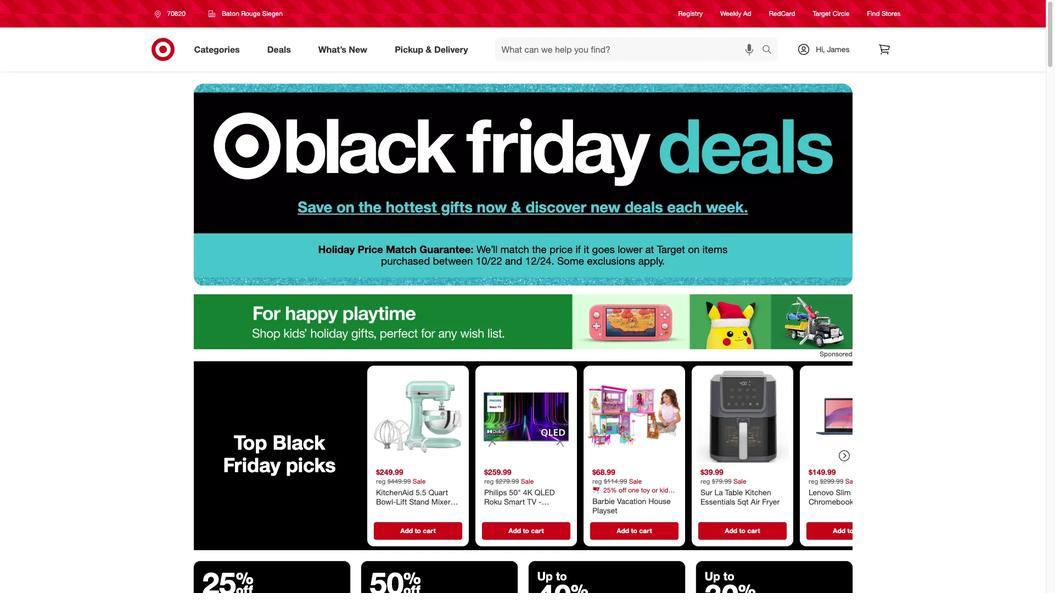 Task type: describe. For each thing, give the bounding box(es) containing it.
pickup
[[395, 44, 424, 55]]

circle
[[833, 10, 850, 18]]

philips
[[484, 487, 507, 497]]

black
[[273, 431, 325, 454]]

rouge
[[241, 9, 261, 18]]

one
[[628, 486, 639, 494]]

advertisement region
[[194, 295, 853, 350]]

$249.99
[[376, 467, 403, 477]]

find stores link
[[868, 9, 901, 18]]

house
[[649, 496, 671, 506]]

mixer
[[432, 497, 451, 506]]

purchase
[[512, 516, 544, 526]]

5 add to cart from the left
[[833, 526, 869, 535]]

save on the hottest gifts now & discover new deals each week.
[[298, 198, 749, 216]]

pickup & delivery
[[395, 44, 468, 55]]

$299.99
[[821, 477, 844, 485]]

0 horizontal spatial on
[[337, 198, 355, 216]]

special
[[484, 516, 510, 526]]

carousel region
[[194, 361, 902, 562]]

save
[[298, 198, 333, 216]]

lenovo slim 14" chromebook - mediatek processor - 4gb ram - 64gb flash storage - blue (82xj002dus) image
[[805, 370, 898, 463]]

reg for $249.99
[[376, 477, 386, 485]]

the for price
[[533, 243, 547, 256]]

registry link
[[679, 9, 703, 18]]

toy
[[641, 486, 650, 494]]

to for $149.99
[[848, 526, 854, 535]]

it
[[584, 243, 590, 256]]

$249.99 reg $449.99 sale kitchenaid 5.5 quart bowl-lift stand mixer - ksm55 - ice
[[376, 467, 456, 516]]

reg for $149.99
[[809, 477, 819, 485]]

barbie
[[593, 496, 615, 506]]

search
[[758, 45, 784, 56]]

exclusions
[[588, 255, 636, 267]]

sur
[[701, 487, 713, 497]]

- left ice
[[403, 507, 406, 516]]

siegen
[[262, 9, 283, 18]]

holiday price match guarantee:
[[318, 243, 474, 256]]

$39.99
[[701, 467, 724, 477]]

roku
[[484, 497, 502, 506]]

2 up to link from the left
[[696, 562, 853, 593]]

weekly
[[721, 10, 742, 18]]

or
[[652, 486, 658, 494]]

friday
[[223, 453, 281, 477]]

$279.99
[[496, 477, 519, 485]]

apply.
[[639, 255, 665, 267]]

save on the hottest gifts now & discover new deals each week. link
[[194, 71, 853, 234]]

sale for $249.99
[[413, 477, 426, 485]]

to for $249.99
[[415, 526, 421, 535]]

add to cart button for kitchenaid 5.5 quart bowl-lift stand mixer - ksm55 - ice
[[374, 522, 462, 540]]

1 up to link from the left
[[529, 562, 685, 593]]

sale for $68.99
[[629, 477, 642, 485]]

baton rouge siegen
[[222, 9, 283, 18]]

$114.99
[[604, 477, 627, 485]]

sale for $259.99
[[521, 477, 534, 485]]

each
[[668, 198, 703, 216]]

weekly ad link
[[721, 9, 752, 18]]

- right 'mixer'
[[453, 497, 456, 506]]

categories
[[194, 44, 240, 55]]

air
[[751, 497, 760, 506]]

book
[[593, 494, 608, 502]]

lift
[[396, 497, 407, 506]]

cart for philips 50" 4k qled roku smart tv - 50pul7973/f7 - special purchase
[[531, 526, 544, 535]]

and
[[505, 255, 523, 267]]

off
[[619, 486, 627, 494]]

find
[[868, 10, 881, 18]]

70820 button
[[148, 4, 197, 24]]

lower
[[618, 243, 643, 256]]

items
[[703, 243, 728, 256]]

to for $68.99
[[631, 526, 638, 535]]

5.5
[[416, 487, 426, 497]]

now
[[477, 198, 507, 216]]

add for kitchenaid 5.5 quart bowl-lift stand mixer - ksm55 - ice
[[400, 526, 413, 535]]

sale for $39.99
[[734, 477, 747, 485]]

add to cart for barbie vacation house playset
[[617, 526, 652, 535]]

tv
[[527, 497, 537, 506]]

james
[[828, 45, 850, 54]]

target circle link
[[814, 9, 850, 18]]

add to cart button for barbie vacation house playset
[[590, 522, 679, 540]]

$149.99
[[809, 467, 836, 477]]

add to cart for kitchenaid 5.5 quart bowl-lift stand mixer - ksm55 - ice
[[400, 526, 436, 535]]

fryer
[[763, 497, 780, 506]]

stand
[[409, 497, 429, 506]]

up to for 1st up to "link" from the left
[[538, 569, 568, 584]]

guarantee:
[[420, 243, 474, 256]]

week.
[[707, 198, 749, 216]]

new
[[591, 198, 621, 216]]

to for $259.99
[[523, 526, 529, 535]]

the for hottest
[[359, 198, 382, 216]]

smart
[[504, 497, 525, 506]]

kids'
[[660, 486, 674, 494]]

deals
[[267, 44, 291, 55]]

registry
[[679, 10, 703, 18]]

$449.99
[[388, 477, 411, 485]]

sale for $149.99
[[846, 477, 859, 485]]

baton
[[222, 9, 239, 18]]

hottest
[[386, 198, 437, 216]]

add to cart button for sur la table kitchen essentials 5qt air fryer
[[699, 522, 787, 540]]

sur la table kitchen essentials 5qt air fryer image
[[696, 370, 789, 463]]

ksm55
[[376, 507, 401, 516]]

target inside 'link'
[[814, 10, 832, 18]]

redcard link
[[770, 9, 796, 18]]

$79.99
[[712, 477, 732, 485]]



Task type: vqa. For each thing, say whether or not it's contained in the screenshot.
3rd Add to cart from the left
yes



Task type: locate. For each thing, give the bounding box(es) containing it.
reg down $68.99
[[593, 477, 602, 485]]

add to cart button for philips 50" 4k qled roku smart tv - 50pul7973/f7 - special purchase
[[482, 522, 571, 540]]

discover
[[526, 198, 587, 216]]

new
[[349, 44, 368, 55]]

qled
[[535, 487, 555, 497]]

add down essentials
[[725, 526, 738, 535]]

4 cart from the left
[[748, 526, 761, 535]]

add to cart button down ice
[[374, 522, 462, 540]]

0 horizontal spatial &
[[426, 44, 432, 55]]

reg down "$259.99"
[[484, 477, 494, 485]]

add to cart down barbie vacation house playset
[[617, 526, 652, 535]]

1 horizontal spatial the
[[533, 243, 547, 256]]

1 cart from the left
[[423, 526, 436, 535]]

- right tv
[[539, 497, 542, 506]]

add to cart button
[[374, 522, 462, 540], [482, 522, 571, 540], [590, 522, 679, 540], [699, 522, 787, 540], [807, 522, 895, 540]]

quart
[[429, 487, 448, 497]]

25%
[[604, 486, 617, 494]]

0 horizontal spatial the
[[359, 198, 382, 216]]

add to cart button down "50pul7973/f7"
[[482, 522, 571, 540]]

0 vertical spatial &
[[426, 44, 432, 55]]

$259.99 reg $279.99 sale philips 50" 4k qled roku smart tv - 50pul7973/f7 - special purchase
[[484, 467, 555, 526]]

weekly ad
[[721, 10, 752, 18]]

delivery
[[435, 44, 468, 55]]

sale
[[413, 477, 426, 485], [521, 477, 534, 485], [629, 477, 642, 485], [734, 477, 747, 485], [846, 477, 859, 485]]

0 vertical spatial target
[[814, 10, 832, 18]]

barbie vacation house playset image
[[588, 370, 681, 463]]

4 add to cart button from the left
[[699, 522, 787, 540]]

up to link
[[529, 562, 685, 593], [696, 562, 853, 593]]

up
[[538, 569, 553, 584], [705, 569, 721, 584]]

cart for kitchenaid 5.5 quart bowl-lift stand mixer - ksm55 - ice
[[423, 526, 436, 535]]

some
[[558, 255, 585, 267]]

on left items
[[689, 243, 700, 256]]

3 add from the left
[[617, 526, 629, 535]]

deals
[[625, 198, 664, 216]]

1 vertical spatial on
[[689, 243, 700, 256]]

& right pickup
[[426, 44, 432, 55]]

picks
[[286, 453, 336, 477]]

5 reg from the left
[[809, 477, 819, 485]]

price
[[550, 243, 573, 256]]

sale inside $259.99 reg $279.99 sale philips 50" 4k qled roku smart tv - 50pul7973/f7 - special purchase
[[521, 477, 534, 485]]

1 horizontal spatial target
[[814, 10, 832, 18]]

3 cart from the left
[[639, 526, 652, 535]]

ad
[[744, 10, 752, 18]]

philips 50" 4k qled roku smart tv - 50pul7973/f7 - special purchase image
[[480, 370, 573, 463]]

add down $299.99
[[833, 526, 846, 535]]

reg for $39.99
[[701, 477, 710, 485]]

add down barbie vacation house playset
[[617, 526, 629, 535]]

bowl-
[[376, 497, 396, 506]]

add for barbie vacation house playset
[[617, 526, 629, 535]]

target right at
[[658, 243, 686, 256]]

table
[[725, 487, 743, 497]]

10/22
[[476, 255, 503, 267]]

we'll
[[477, 243, 498, 256]]

50pul7973/f7
[[484, 507, 536, 516]]

1 horizontal spatial up to link
[[696, 562, 853, 593]]

3 reg from the left
[[593, 477, 602, 485]]

5 cart from the left
[[856, 526, 869, 535]]

1 add from the left
[[400, 526, 413, 535]]

add to cart down 5qt
[[725, 526, 761, 535]]

deals link
[[258, 37, 305, 62]]

cart
[[423, 526, 436, 535], [531, 526, 544, 535], [639, 526, 652, 535], [748, 526, 761, 535], [856, 526, 869, 535]]

sale up table
[[734, 477, 747, 485]]

search button
[[758, 37, 784, 64]]

on right the save in the left top of the page
[[337, 198, 355, 216]]

price
[[358, 243, 383, 256]]

find stores
[[868, 10, 901, 18]]

4 add from the left
[[725, 526, 738, 535]]

add to cart down ice
[[400, 526, 436, 535]]

12/24.
[[526, 255, 555, 267]]

add for philips 50" 4k qled roku smart tv - 50pul7973/f7 - special purchase
[[509, 526, 521, 535]]

add down ice
[[400, 526, 413, 535]]

categories link
[[185, 37, 254, 62]]

0 horizontal spatial target
[[658, 243, 686, 256]]

holiday
[[318, 243, 355, 256]]

sale inside $249.99 reg $449.99 sale kitchenaid 5.5 quart bowl-lift stand mixer - ksm55 - ice
[[413, 477, 426, 485]]

3 add to cart button from the left
[[590, 522, 679, 540]]

4 sale from the left
[[734, 477, 747, 485]]

kitchen
[[745, 487, 772, 497]]

1 up to from the left
[[538, 569, 568, 584]]

reg inside $149.99 reg $299.99 sale
[[809, 477, 819, 485]]

match
[[386, 243, 417, 256]]

5 add to cart button from the left
[[807, 522, 895, 540]]

sale up 4k on the bottom of page
[[521, 477, 534, 485]]

what's new
[[319, 44, 368, 55]]

add to cart
[[400, 526, 436, 535], [509, 526, 544, 535], [617, 526, 652, 535], [725, 526, 761, 535], [833, 526, 869, 535]]

reg up the sur
[[701, 477, 710, 485]]

add to cart down $299.99
[[833, 526, 869, 535]]

70820
[[167, 9, 186, 18]]

1 add to cart from the left
[[400, 526, 436, 535]]

1 horizontal spatial &
[[512, 198, 522, 216]]

up to for 1st up to "link" from the right
[[705, 569, 735, 584]]

- up purchase on the bottom of the page
[[538, 507, 541, 516]]

$39.99 reg $79.99 sale sur la table kitchen essentials 5qt air fryer
[[701, 467, 780, 506]]

2 up from the left
[[705, 569, 721, 584]]

& right now
[[512, 198, 522, 216]]

add to cart button down $299.99
[[807, 522, 895, 540]]

4 reg from the left
[[701, 477, 710, 485]]

on inside we'll match the price if it goes lower at target on items purchased between 10/22 and 12/24. some exclusions apply.
[[689, 243, 700, 256]]

5qt
[[738, 497, 749, 506]]

kitchenaid 5.5 quart bowl-lift stand mixer - ksm55 - ice image
[[372, 370, 465, 463]]

2 up to from the left
[[705, 569, 735, 584]]

add to cart for philips 50" 4k qled roku smart tv - 50pul7973/f7 - special purchase
[[509, 526, 544, 535]]

to for $39.99
[[740, 526, 746, 535]]

essentials
[[701, 497, 736, 506]]

add to cart for sur la table kitchen essentials 5qt air fryer
[[725, 526, 761, 535]]

stores
[[882, 10, 901, 18]]

match
[[501, 243, 530, 256]]

0 vertical spatial the
[[359, 198, 382, 216]]

1 reg from the left
[[376, 477, 386, 485]]

gifts
[[441, 198, 473, 216]]

1 horizontal spatial on
[[689, 243, 700, 256]]

sale up one
[[629, 477, 642, 485]]

3 add to cart from the left
[[617, 526, 652, 535]]

target black friday deals image
[[194, 71, 853, 234]]

purchased
[[381, 255, 430, 267]]

the left "price"
[[533, 243, 547, 256]]

sale right $299.99
[[846, 477, 859, 485]]

target inside we'll match the price if it goes lower at target on items purchased between 10/22 and 12/24. some exclusions apply.
[[658, 243, 686, 256]]

What can we help you find? suggestions appear below search field
[[495, 37, 766, 62]]

2 add from the left
[[509, 526, 521, 535]]

2 add to cart from the left
[[509, 526, 544, 535]]

1 vertical spatial the
[[533, 243, 547, 256]]

goes
[[593, 243, 615, 256]]

2 add to cart button from the left
[[482, 522, 571, 540]]

0 vertical spatial on
[[337, 198, 355, 216]]

hi,
[[817, 45, 826, 54]]

reg for $68.99
[[593, 477, 602, 485]]

add down purchase on the bottom of the page
[[509, 526, 521, 535]]

redcard
[[770, 10, 796, 18]]

reg inside $259.99 reg $279.99 sale philips 50" 4k qled roku smart tv - 50pul7973/f7 - special purchase
[[484, 477, 494, 485]]

5 sale from the left
[[846, 477, 859, 485]]

pickup & delivery link
[[386, 37, 482, 62]]

3 sale from the left
[[629, 477, 642, 485]]

-
[[453, 497, 456, 506], [539, 497, 542, 506], [403, 507, 406, 516], [538, 507, 541, 516]]

add to cart button down barbie vacation house playset
[[590, 522, 679, 540]]

1 horizontal spatial up to
[[705, 569, 735, 584]]

0 horizontal spatial up to link
[[529, 562, 685, 593]]

ice
[[409, 507, 419, 516]]

vacation
[[617, 496, 647, 506]]

target circle
[[814, 10, 850, 18]]

4 add to cart from the left
[[725, 526, 761, 535]]

sale inside $39.99 reg $79.99 sale sur la table kitchen essentials 5qt air fryer
[[734, 477, 747, 485]]

reg inside $39.99 reg $79.99 sale sur la table kitchen essentials 5qt air fryer
[[701, 477, 710, 485]]

playset
[[593, 506, 618, 515]]

kitchenaid
[[376, 487, 414, 497]]

reg
[[376, 477, 386, 485], [484, 477, 494, 485], [593, 477, 602, 485], [701, 477, 710, 485], [809, 477, 819, 485]]

add for sur la table kitchen essentials 5qt air fryer
[[725, 526, 738, 535]]

1 vertical spatial &
[[512, 198, 522, 216]]

reg inside $249.99 reg $449.99 sale kitchenaid 5.5 quart bowl-lift stand mixer - ksm55 - ice
[[376, 477, 386, 485]]

sale inside $149.99 reg $299.99 sale
[[846, 477, 859, 485]]

1 horizontal spatial up
[[705, 569, 721, 584]]

2 cart from the left
[[531, 526, 544, 535]]

reg inside $68.99 reg $114.99 sale
[[593, 477, 602, 485]]

the inside we'll match the price if it goes lower at target on items purchased between 10/22 and 12/24. some exclusions apply.
[[533, 243, 547, 256]]

add to cart button down 5qt
[[699, 522, 787, 540]]

0 horizontal spatial up
[[538, 569, 553, 584]]

2 sale from the left
[[521, 477, 534, 485]]

reg down '$149.99'
[[809, 477, 819, 485]]

0 horizontal spatial up to
[[538, 569, 568, 584]]

1 add to cart button from the left
[[374, 522, 462, 540]]

sale inside $68.99 reg $114.99 sale
[[629, 477, 642, 485]]

1 sale from the left
[[413, 477, 426, 485]]

1 up from the left
[[538, 569, 553, 584]]

what's
[[319, 44, 347, 55]]

at
[[646, 243, 655, 256]]

&
[[426, 44, 432, 55], [512, 198, 522, 216]]

$68.99 reg $114.99 sale
[[593, 467, 642, 485]]

cart for barbie vacation house playset
[[639, 526, 652, 535]]

add to cart down purchase on the bottom of the page
[[509, 526, 544, 535]]

add
[[400, 526, 413, 535], [509, 526, 521, 535], [617, 526, 629, 535], [725, 526, 738, 535], [833, 526, 846, 535]]

the left hottest in the top of the page
[[359, 198, 382, 216]]

1 vertical spatial target
[[658, 243, 686, 256]]

hi, james
[[817, 45, 850, 54]]

cart for sur la table kitchen essentials 5qt air fryer
[[748, 526, 761, 535]]

between
[[433, 255, 473, 267]]

barbie vacation house playset
[[593, 496, 671, 515]]

reg for $259.99
[[484, 477, 494, 485]]

reg down $249.99
[[376, 477, 386, 485]]

top
[[234, 431, 267, 454]]

target left circle
[[814, 10, 832, 18]]

to
[[415, 526, 421, 535], [523, 526, 529, 535], [631, 526, 638, 535], [740, 526, 746, 535], [848, 526, 854, 535], [556, 569, 568, 584], [724, 569, 735, 584]]

up to
[[538, 569, 568, 584], [705, 569, 735, 584]]

2 reg from the left
[[484, 477, 494, 485]]

sale up "5.5"
[[413, 477, 426, 485]]

la
[[715, 487, 723, 497]]

5 add from the left
[[833, 526, 846, 535]]



